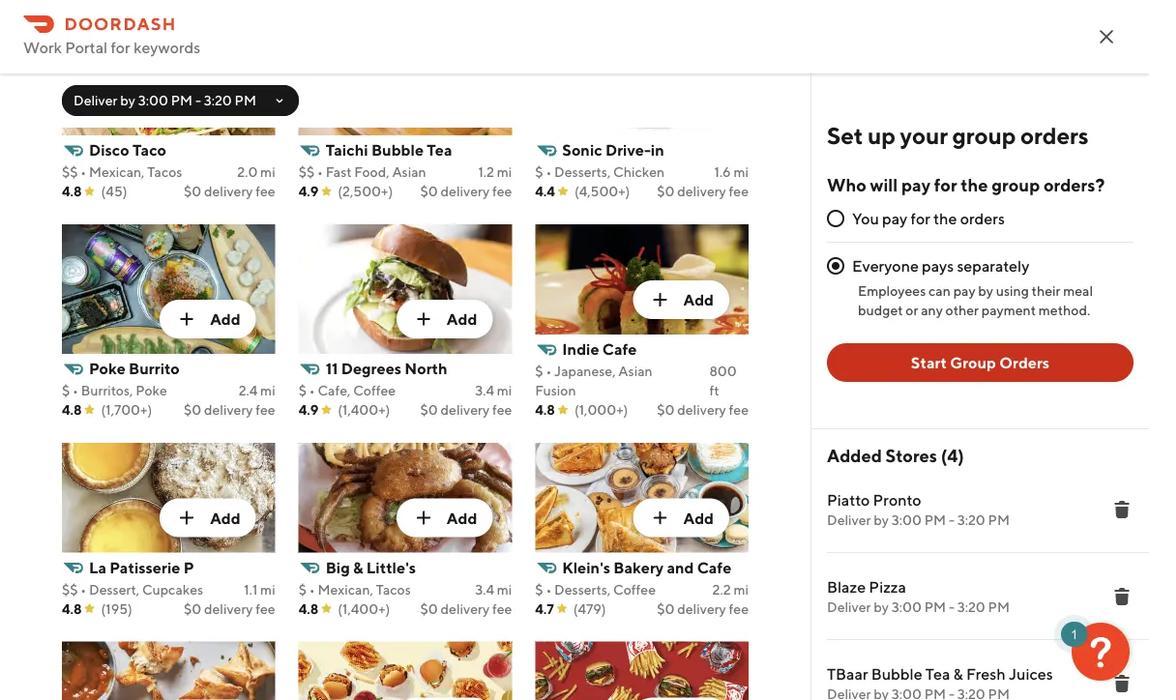 Task type: locate. For each thing, give the bounding box(es) containing it.
1 horizontal spatial &
[[954, 665, 963, 684]]

1 horizontal spatial order
[[944, 290, 982, 306]]

1 vertical spatial 4.9
[[299, 402, 319, 418]]

3:20 for blaze pizza
[[958, 599, 986, 615]]

1 (1,400+) from the top
[[338, 402, 390, 418]]

deliver down piatto
[[827, 512, 871, 528]]

0 vertical spatial group
[[953, 121, 1016, 149]]

mi left $ • desserts, coffee
[[497, 582, 512, 598]]

deliver by 3:00 pm - 3:20 pm button
[[62, 85, 299, 116]]

ft
[[710, 382, 719, 398]]

4.8 down fusion
[[535, 402, 555, 418]]

1 vertical spatial coffee
[[613, 582, 656, 598]]

$0 for klein's bakery and cafe
[[657, 601, 675, 617]]

1 horizontal spatial employees
[[858, 283, 926, 299]]

1 vertical spatial group
[[992, 174, 1040, 195]]

(195)
[[101, 601, 132, 617]]

fee for big & little's
[[492, 601, 512, 617]]

and
[[667, 558, 694, 577]]

mexican, for disco
[[89, 164, 145, 180]]

&
[[353, 558, 363, 577], [954, 665, 963, 684]]

order right meal on the top right of page
[[1109, 290, 1146, 306]]

new order button for 1
[[713, 283, 852, 313]]

- up tbaar bubble tea & fresh juices
[[949, 599, 955, 615]]

add for disco taco
[[210, 91, 241, 110]]

1 horizontal spatial 1
[[1071, 627, 1078, 642]]

add
[[210, 91, 241, 110], [684, 291, 714, 309], [210, 310, 241, 328], [447, 310, 477, 328], [210, 509, 241, 527], [447, 509, 477, 527], [684, 509, 714, 527]]

mexican, up (45)
[[89, 164, 145, 180]]

$$ down go
[[62, 582, 78, 598]]

0 horizontal spatial coffee
[[353, 382, 396, 398]]

3 order from the left
[[1109, 290, 1146, 306]]

1 vertical spatial 3:20
[[958, 512, 986, 528]]

2 3.4 mi from the top
[[475, 582, 512, 598]]

delete image
[[1111, 498, 1134, 521], [1111, 585, 1134, 609], [1111, 672, 1134, 696]]

payment
[[982, 302, 1036, 318]]

1.2 mi
[[478, 164, 512, 180]]

$ • mexican, tacos
[[299, 582, 411, 598]]

1 order from the left
[[780, 290, 818, 306]]

1 vertical spatial deliver
[[827, 512, 871, 528]]

piatto pronto deliver by 3:00 pm - 3:20 pm
[[827, 491, 1010, 528]]

close image
[[1095, 25, 1118, 48]]

$ for poke
[[62, 382, 70, 398]]

1 vertical spatial 3:00
[[892, 512, 922, 528]]

1 3.4 from the top
[[475, 382, 494, 398]]

orders down dashpass for work
[[107, 254, 158, 272]]

0 vertical spatial tue
[[582, 226, 609, 244]]

3.4 mi
[[475, 382, 512, 398], [475, 582, 512, 598]]

0 horizontal spatial group
[[58, 254, 104, 272]]

november
[[372, 119, 484, 147]]

deliver down blaze
[[827, 599, 871, 615]]

pronto
[[873, 491, 922, 509]]

2 horizontal spatial new order button
[[1042, 283, 1149, 313]]

cafe right indie
[[603, 340, 637, 358]]

0 horizontal spatial asian
[[392, 164, 426, 180]]

1 horizontal spatial cafe
[[697, 558, 732, 577]]

$ up fusion
[[535, 363, 543, 379]]

2 new order from the left
[[912, 290, 982, 306]]

mon right 6
[[410, 632, 443, 651]]

0 vertical spatial pay
[[902, 174, 931, 195]]

$0
[[184, 183, 201, 199], [420, 183, 438, 199], [657, 183, 675, 199], [184, 402, 201, 418], [420, 402, 438, 418], [657, 402, 675, 418], [184, 601, 201, 617], [420, 601, 438, 617], [657, 601, 675, 617]]

blaze pizza deliver by 3:00 pm - 3:20 pm
[[827, 578, 1010, 615]]

0 horizontal spatial employees
[[58, 340, 136, 358]]

go to doordash.com link
[[0, 544, 310, 582]]

$ left burritos,
[[62, 382, 70, 398]]

1 desserts, from the top
[[554, 164, 611, 180]]

1 horizontal spatial new
[[912, 290, 941, 306]]

billing history link
[[0, 458, 310, 496]]

4.8 for big & little's
[[299, 601, 319, 617]]

pay right will
[[902, 174, 931, 195]]

4.9 for 11 degrees north
[[299, 402, 319, 418]]

delivery for klein's bakery and cafe
[[677, 601, 726, 617]]

$0 delivery fee down 1.6 at the top right of the page
[[657, 183, 749, 199]]

fresh
[[967, 665, 1006, 684]]

for
[[111, 38, 130, 57], [111, 38, 130, 57], [934, 174, 957, 195], [911, 209, 931, 228], [129, 211, 148, 230]]

mi right 1.6 at the top right of the page
[[734, 164, 749, 180]]

1 horizontal spatial orders
[[1000, 354, 1050, 372]]

the down who will pay for the group orders? at the top right of page
[[934, 209, 957, 228]]

tacos down little's
[[376, 582, 411, 598]]

delivery for sonic drive-in
[[677, 183, 726, 199]]

add for la patisserie p
[[210, 509, 241, 527]]

$ right 1.1 mi
[[299, 582, 307, 598]]

work for piatto pronto
[[23, 38, 62, 57]]

4.9
[[299, 183, 319, 199], [299, 402, 319, 418]]

2.2 mi
[[713, 582, 749, 598]]

poke burrito
[[89, 359, 180, 378]]

1 vertical spatial mexican,
[[318, 582, 373, 598]]

add button up and
[[633, 499, 729, 538]]

thu right 2
[[902, 226, 930, 244]]

1 horizontal spatial mexican,
[[318, 582, 373, 598]]

bubble down 9
[[871, 665, 923, 684]]

coffee down the degrees
[[353, 382, 396, 398]]

group right 'start'
[[950, 354, 996, 372]]

$0 delivery fee down 2.4 at the bottom
[[184, 402, 275, 418]]

1 vertical spatial poke
[[136, 382, 167, 398]]

3:00 down pizza
[[892, 599, 922, 615]]

add button for poke burrito
[[160, 300, 256, 338]]

1 new order from the left
[[748, 290, 818, 306]]

japanese,
[[554, 363, 616, 379]]

0 horizontal spatial tea
[[427, 141, 452, 159]]

1 button
[[1061, 622, 1130, 681]]

0 horizontal spatial order
[[780, 290, 818, 306]]

1 vertical spatial group
[[950, 354, 996, 372]]

delivery down "2.2"
[[677, 601, 726, 617]]

2 horizontal spatial new order
[[1077, 290, 1146, 306]]

coffee down bakery
[[613, 582, 656, 598]]

mexican,
[[89, 164, 145, 180], [318, 582, 373, 598]]

p
[[184, 558, 194, 577]]

1 vertical spatial orders
[[1000, 354, 1050, 372]]

3:00 inside blaze pizza deliver by 3:00 pm - 3:20 pm
[[892, 599, 922, 615]]

orders inside button
[[1000, 354, 1050, 372]]

thu for 2
[[902, 226, 930, 244]]

deliver inside blaze pizza deliver by 3:00 pm - 3:20 pm
[[827, 599, 871, 615]]

$0 delivery fee down the ft
[[657, 402, 749, 418]]

by for piatto
[[874, 512, 889, 528]]

• up fusion
[[546, 363, 552, 379]]

0 horizontal spatial new order
[[748, 290, 818, 306]]

cupcakes
[[142, 582, 203, 598]]

$ inside $ • japanese, asian fusion
[[535, 363, 543, 379]]

4.8 left (195) on the bottom of page
[[62, 601, 82, 617]]

(1,400+) down the $ • cafe, coffee
[[338, 402, 390, 418]]

1 vertical spatial delete image
[[1111, 585, 1134, 609]]

2 order from the left
[[944, 290, 982, 306]]

2 vertical spatial 3:20
[[958, 599, 986, 615]]

big & little's
[[326, 558, 416, 577]]

1 new from the left
[[748, 290, 777, 306]]

3:20 up expensed meals link
[[204, 92, 232, 108]]

3:00 inside piatto pronto deliver by 3:00 pm - 3:20 pm
[[892, 512, 922, 528]]

2 new order button from the left
[[878, 283, 1017, 313]]

delivery for 11 degrees north
[[441, 402, 490, 418]]

order left budget
[[780, 290, 818, 306]]

2 (1,400+) from the top
[[338, 601, 390, 617]]

everyone pays separately
[[852, 257, 1030, 275]]

$0 for sonic drive-in
[[657, 183, 675, 199]]

bubble up food,
[[371, 141, 424, 159]]

blaze
[[827, 578, 866, 596]]

0 vertical spatial mon
[[425, 226, 458, 244]]

2 4.9 from the top
[[299, 402, 319, 418]]

3.4 mi for 11 degrees north
[[475, 382, 512, 398]]

0 vertical spatial asian
[[392, 164, 426, 180]]

- inside popup button
[[195, 92, 201, 108]]

show
[[770, 113, 809, 131]]

sonic drive-in
[[562, 141, 664, 159]]

1 vertical spatial mon
[[410, 632, 443, 651]]

delivery down 2.4 at the bottom
[[204, 402, 253, 418]]

0 horizontal spatial 1
[[732, 221, 741, 249]]

• inside $ • japanese, asian fusion
[[546, 363, 552, 379]]

poke down "burrito"
[[136, 382, 167, 398]]

0 horizontal spatial mexican,
[[89, 164, 145, 180]]

who will pay for the group orders?
[[827, 174, 1105, 195]]

• down expensed
[[81, 164, 86, 180]]

0 vertical spatial cafe
[[603, 340, 637, 358]]

patisserie
[[110, 558, 180, 577]]

asian down indie cafe
[[619, 363, 653, 379]]

3 new from the left
[[1077, 290, 1106, 306]]

add button up little's
[[396, 499, 493, 538]]

0 vertical spatial desserts,
[[554, 164, 611, 180]]

mi right 2.0
[[260, 164, 275, 180]]

1 3.4 mi from the top
[[475, 382, 512, 398]]

• right 1.1 mi
[[309, 582, 315, 598]]

3 new order button from the left
[[1042, 283, 1149, 313]]

home
[[58, 84, 101, 102]]

expensed meals
[[58, 126, 173, 145]]

disco taco
[[89, 141, 166, 159]]

by inside piatto pronto deliver by 3:00 pm - 3:20 pm
[[874, 512, 889, 528]]

2 3.4 from the top
[[475, 582, 494, 598]]

- up expensed meals link
[[195, 92, 201, 108]]

3.4 for big & little's
[[475, 582, 494, 598]]

0 vertical spatial delete image
[[1111, 498, 1134, 521]]

3:20 inside piatto pronto deliver by 3:00 pm - 3:20 pm
[[958, 512, 986, 528]]

fee for la patisserie p
[[256, 601, 275, 617]]

4.8 for la patisserie p
[[62, 601, 82, 617]]

3:00 for piatto pronto
[[892, 512, 922, 528]]

• left fast
[[317, 164, 323, 180]]

4.9 left (2,500+)
[[299, 183, 319, 199]]

bubble for taichi
[[371, 141, 424, 159]]

deliver by 3:00 pm - 3:20 pm
[[74, 92, 256, 108]]

- inside piatto pronto deliver by 3:00 pm - 3:20 pm
[[949, 512, 955, 528]]

1 vertical spatial orders
[[960, 209, 1005, 228]]

desserts, for sonic
[[554, 164, 611, 180]]

tea for tbaar
[[926, 665, 950, 684]]

2.4
[[239, 382, 258, 398]]

1 vertical spatial tue
[[572, 632, 599, 651]]

0 vertical spatial group
[[58, 254, 104, 272]]

fri right 3
[[1067, 226, 1086, 244]]

0 vertical spatial employees
[[858, 283, 926, 299]]

2 vertical spatial pay
[[954, 283, 976, 299]]

3:20 up fresh
[[958, 599, 986, 615]]

fee for taichi bubble tea
[[492, 183, 512, 199]]

delivery down 2.0
[[204, 183, 253, 199]]

1 horizontal spatial new order button
[[878, 283, 1017, 313]]

• up '4.7'
[[546, 582, 552, 598]]

1.2
[[478, 164, 494, 180]]

• up the 4.4
[[546, 164, 552, 180]]

mi for klein's bakery and cafe
[[734, 582, 749, 598]]

2 horizontal spatial order
[[1109, 290, 1146, 306]]

0 vertical spatial deliver
[[74, 92, 118, 108]]

1 vertical spatial desserts,
[[554, 582, 611, 598]]

1 vertical spatial 3.4 mi
[[475, 582, 512, 598]]

$ up the 4.4
[[535, 164, 543, 180]]

0 vertical spatial (1,400+)
[[338, 402, 390, 418]]

1 horizontal spatial tacos
[[376, 582, 411, 598]]

0 vertical spatial orders
[[107, 254, 158, 272]]

orders down "payment" at the right of page
[[1000, 354, 1050, 372]]

1 horizontal spatial asian
[[619, 363, 653, 379]]

- inside october - november 2023
[[466, 89, 476, 116]]

orders
[[107, 254, 158, 272], [1000, 354, 1050, 372]]

1 vertical spatial employees
[[58, 340, 136, 358]]

3.4 for 11 degrees north
[[475, 382, 494, 398]]

the down "set up your group orders"
[[961, 174, 988, 195]]

asian down "taichi bubble tea"
[[392, 164, 426, 180]]

0 horizontal spatial bubble
[[371, 141, 424, 159]]

by inside blaze pizza deliver by 3:00 pm - 3:20 pm
[[874, 599, 889, 615]]

2 horizontal spatial new
[[1077, 290, 1106, 306]]

tacos for big & little's
[[376, 582, 411, 598]]

delivery for disco taco
[[204, 183, 253, 199]]

3 delete image from the top
[[1111, 672, 1134, 696]]

0 vertical spatial the
[[961, 174, 988, 195]]

0 vertical spatial orders
[[1021, 121, 1089, 149]]

(479)
[[574, 601, 606, 617]]

desserts, down sonic
[[554, 164, 611, 180]]

mi
[[260, 164, 275, 180], [497, 164, 512, 180], [734, 164, 749, 180], [260, 382, 275, 398], [497, 382, 512, 398], [260, 582, 275, 598], [497, 582, 512, 598], [734, 582, 749, 598]]

cafe
[[603, 340, 637, 358], [697, 558, 732, 577]]

0 vertical spatial tacos
[[147, 164, 182, 180]]

2 vertical spatial 3:00
[[892, 599, 922, 615]]

0 vertical spatial fri
[[1067, 226, 1086, 244]]

add button for big & little's
[[396, 499, 493, 538]]

wed
[[739, 632, 773, 651]]

added
[[827, 445, 882, 466]]

0 vertical spatial 4.9
[[299, 183, 319, 199]]

mi for disco taco
[[260, 164, 275, 180]]

add button for 11 degrees north
[[396, 300, 493, 338]]

mi for taichi bubble tea
[[497, 164, 512, 180]]

1 horizontal spatial the
[[961, 174, 988, 195]]

3 new order from the left
[[1077, 290, 1146, 306]]

$$ • dessert, cupcakes
[[62, 582, 203, 598]]

deliver inside piatto pronto deliver by 3:00 pm - 3:20 pm
[[827, 512, 871, 528]]

$
[[535, 164, 543, 180], [535, 363, 543, 379], [62, 382, 70, 398], [299, 382, 307, 398], [299, 582, 307, 598], [535, 582, 543, 598]]

desserts, up (479)
[[554, 582, 611, 598]]

0 horizontal spatial orders
[[960, 209, 1005, 228]]

employees up budget
[[858, 283, 926, 299]]

poke up burritos,
[[89, 359, 126, 378]]

klein's
[[562, 558, 611, 577]]

0 horizontal spatial tacos
[[147, 164, 182, 180]]

orders for you pay for the orders
[[960, 209, 1005, 228]]

group inside button
[[950, 354, 996, 372]]

1 vertical spatial tea
[[926, 665, 950, 684]]

4.8 up the 'dashpass' at the left top of page
[[62, 183, 82, 199]]

3:20 inside blaze pizza deliver by 3:00 pm - 3:20 pm
[[958, 599, 986, 615]]

4.8 down groups
[[62, 402, 82, 418]]

(1,400+) for &
[[338, 601, 390, 617]]

3.4 mi for big & little's
[[475, 582, 512, 598]]

tue for 7
[[572, 632, 599, 651]]

0 vertical spatial 1
[[732, 221, 741, 249]]

employees for employees can pay by using their meal budget or any other payment method.
[[858, 283, 926, 299]]

expensed
[[58, 126, 128, 145]]

0 vertical spatial tea
[[427, 141, 452, 159]]

fri right "10"
[[1079, 632, 1099, 651]]

2 delete image from the top
[[1111, 585, 1134, 609]]

2 vertical spatial deliver
[[827, 599, 871, 615]]

add for big & little's
[[447, 509, 477, 527]]

keywords for 31
[[133, 38, 201, 57]]

tacos
[[147, 164, 182, 180], [376, 582, 411, 598]]

mi right "1.2"
[[497, 164, 512, 180]]

group down the 'dashpass' at the left top of page
[[58, 254, 104, 272]]

mexican, for big
[[318, 582, 373, 598]]

new order button down 3
[[1042, 283, 1149, 313]]

$ left cafe,
[[299, 382, 307, 398]]

1 vertical spatial bubble
[[871, 665, 923, 684]]

0 horizontal spatial new order button
[[713, 283, 852, 313]]

$0 delivery fee down north
[[420, 402, 512, 418]]

new order button down everyone pays separately radio in the top of the page
[[713, 283, 852, 313]]

new order
[[748, 290, 818, 306], [912, 290, 982, 306], [1077, 290, 1146, 306]]

new for 2
[[912, 290, 941, 306]]

1 horizontal spatial new order
[[912, 290, 982, 306]]

portal
[[65, 38, 108, 57], [65, 38, 108, 57]]

pay for will
[[902, 174, 931, 195]]

deliver
[[74, 92, 118, 108], [827, 512, 871, 528], [827, 599, 871, 615]]

$0 delivery fee down 2.0
[[184, 183, 275, 199]]

employees
[[858, 283, 926, 299], [58, 340, 136, 358]]

la
[[89, 558, 106, 577]]

- up november
[[466, 89, 476, 116]]

1 new order button from the left
[[713, 283, 852, 313]]

1 delete image from the top
[[1111, 498, 1134, 521]]

- down '(4)'
[[949, 512, 955, 528]]

fri
[[1067, 226, 1086, 244], [1079, 632, 1099, 651]]

1 right "10"
[[1071, 627, 1078, 642]]

delivery down "1.2"
[[441, 183, 490, 199]]

start group orders button
[[827, 343, 1134, 382]]

delivery for taichi bubble tea
[[441, 183, 490, 199]]

1 vertical spatial fri
[[1079, 632, 1099, 651]]

mon
[[425, 226, 458, 244], [410, 632, 443, 651]]

3:00 inside popup button
[[138, 92, 168, 108]]

mi left fusion
[[497, 382, 512, 398]]

new order button down everyone pays separately
[[878, 283, 1017, 313]]

pay
[[902, 174, 931, 195], [882, 209, 908, 228], [954, 283, 976, 299]]

mon for 30
[[425, 226, 458, 244]]

4.8 for indie cafe
[[535, 402, 555, 418]]

by down separately
[[978, 283, 994, 299]]

by inside popup button
[[120, 92, 135, 108]]

keywords
[[133, 38, 201, 57], [133, 38, 201, 57]]

new order for 3
[[1077, 290, 1146, 306]]

add button up north
[[396, 300, 493, 338]]

800 ft
[[710, 363, 737, 398]]

order right any
[[944, 290, 982, 306]]

bubble for tbaar
[[871, 665, 923, 684]]

work for 31
[[23, 38, 62, 57]]

1 horizontal spatial orders
[[1021, 121, 1089, 149]]

delete image for pronto
[[1111, 498, 1134, 521]]

11 degrees north
[[326, 359, 448, 378]]

2 new from the left
[[912, 290, 941, 306]]

new order for 1
[[748, 290, 818, 306]]

fee for klein's bakery and cafe
[[729, 601, 749, 617]]

4.9 down cafe,
[[299, 402, 319, 418]]

2
[[878, 221, 891, 249]]

by up expensed meals
[[120, 92, 135, 108]]

2 vertical spatial delete image
[[1111, 672, 1134, 696]]

4.4
[[535, 183, 555, 199]]

2 desserts, from the top
[[554, 582, 611, 598]]

delivery for indie cafe
[[677, 402, 726, 418]]

$ • desserts, coffee
[[535, 582, 656, 598]]

0 horizontal spatial orders
[[107, 254, 158, 272]]

deliver up expensed
[[74, 92, 118, 108]]

groups
[[58, 383, 110, 401]]

0 horizontal spatial the
[[934, 209, 957, 228]]

• left burritos,
[[73, 382, 78, 398]]

delivery down 1.1
[[204, 601, 253, 617]]

bubble
[[371, 141, 424, 159], [871, 665, 923, 684]]

tacos down taco on the left of page
[[147, 164, 182, 180]]

0 horizontal spatial poke
[[89, 359, 126, 378]]

$ up '4.7'
[[535, 582, 543, 598]]

add button up "burrito"
[[160, 300, 256, 338]]

$0 for disco taco
[[184, 183, 201, 199]]

add button up p at the bottom left of the page
[[160, 499, 256, 538]]

4.8 down $ • mexican, tacos
[[299, 601, 319, 617]]

1 vertical spatial asian
[[619, 363, 653, 379]]

employees inside employees can pay by using their meal budget or any other payment method.
[[858, 283, 926, 299]]

3:00 down pronto
[[892, 512, 922, 528]]

employees can pay by using their meal budget or any other payment method.
[[858, 283, 1093, 318]]

employees up poke burrito
[[58, 340, 136, 358]]

pay right you
[[882, 209, 908, 228]]

thu right 9
[[903, 632, 931, 651]]

group
[[58, 254, 104, 272], [950, 354, 996, 372]]

3:20 inside popup button
[[204, 92, 232, 108]]

2023
[[372, 150, 428, 178]]

3:00 up meals
[[138, 92, 168, 108]]

mi for 11 degrees north
[[497, 382, 512, 398]]

0 horizontal spatial cafe
[[603, 340, 637, 358]]

by down pizza
[[874, 599, 889, 615]]

mexican, down big
[[318, 582, 373, 598]]

1 horizontal spatial group
[[950, 354, 996, 372]]

(4,500+)
[[575, 183, 630, 199]]

1 vertical spatial 1
[[1071, 627, 1078, 642]]

big
[[326, 558, 350, 577]]

by for employees
[[978, 283, 994, 299]]

0 vertical spatial 3:20
[[204, 92, 232, 108]]

mon for 6
[[410, 632, 443, 651]]

$0 delivery fee down 1.1
[[184, 601, 275, 617]]

0 horizontal spatial new
[[748, 290, 777, 306]]

1 horizontal spatial coffee
[[613, 582, 656, 598]]

1 vertical spatial thu
[[903, 632, 931, 651]]

1 vertical spatial (1,400+)
[[338, 601, 390, 617]]

& left fresh
[[954, 665, 963, 684]]

0 vertical spatial 3:00
[[138, 92, 168, 108]]

bakery
[[614, 558, 664, 577]]

$0 for taichi bubble tea
[[420, 183, 438, 199]]

the
[[961, 174, 988, 195], [934, 209, 957, 228]]

0 vertical spatial mexican,
[[89, 164, 145, 180]]

by inside employees can pay by using their meal budget or any other payment method.
[[978, 283, 994, 299]]

mi right 1.1
[[260, 582, 275, 598]]

add button for la patisserie p
[[160, 499, 256, 538]]

delivery left '4.7'
[[441, 601, 490, 617]]

1 horizontal spatial tea
[[926, 665, 950, 684]]

0 vertical spatial &
[[353, 558, 363, 577]]

1 inside dropdown button
[[1071, 627, 1078, 642]]

0 vertical spatial 3.4 mi
[[475, 382, 512, 398]]

0 vertical spatial 3.4
[[475, 382, 494, 398]]

pay inside employees can pay by using their meal budget or any other payment method.
[[954, 283, 976, 299]]

2.2
[[713, 582, 731, 598]]

tue right 31 at the top left of the page
[[582, 226, 609, 244]]

dashpass for work link
[[0, 201, 310, 240]]

orders?
[[1044, 174, 1105, 195]]

by down pronto
[[874, 512, 889, 528]]

1 4.9 from the top
[[299, 183, 319, 199]]



Task type: describe. For each thing, give the bounding box(es) containing it.
• for taichi
[[317, 164, 323, 180]]

fee for disco taco
[[256, 183, 275, 199]]

fee for 11 degrees north
[[492, 402, 512, 418]]

pay for can
[[954, 283, 976, 299]]

little's
[[367, 558, 416, 577]]

add button for disco taco
[[160, 81, 256, 120]]

1 vertical spatial cafe
[[697, 558, 732, 577]]

5863
[[525, 124, 562, 143]]

food,
[[354, 164, 390, 180]]

asian inside $ • japanese, asian fusion
[[619, 363, 653, 379]]

doordash.com
[[100, 554, 205, 572]]

(1,700+)
[[101, 402, 152, 418]]

dashpass for work
[[58, 211, 190, 230]]

new order for 2
[[912, 290, 982, 306]]

$$ for taichi
[[299, 164, 315, 180]]

• for poke
[[73, 382, 78, 398]]

3:00 for blaze pizza
[[892, 599, 922, 615]]

1 vertical spatial pay
[[882, 209, 908, 228]]

support link
[[0, 586, 310, 625]]

employees for employees
[[58, 340, 136, 358]]

7
[[549, 627, 561, 655]]

2.4 mi
[[239, 382, 275, 398]]

mi for la patisserie p
[[260, 582, 275, 598]]

fee for sonic drive-in
[[729, 183, 749, 199]]

1.1 mi
[[244, 582, 275, 598]]

separately
[[957, 257, 1030, 275]]

la patisserie p
[[89, 558, 194, 577]]

• for klein's
[[546, 582, 552, 598]]

you pay for the orders
[[852, 209, 1005, 228]]

portal for 31
[[65, 38, 108, 57]]

$ • burritos, poke
[[62, 382, 167, 398]]

mi for big & little's
[[497, 582, 512, 598]]

Everyone pays separately radio
[[827, 257, 845, 275]]

for inside dashpass for work link
[[129, 211, 148, 230]]

payment methods link
[[0, 415, 310, 454]]

(1,000+)
[[575, 402, 628, 418]]

or
[[906, 302, 919, 318]]

• for disco
[[81, 164, 86, 180]]

set up your group orders
[[827, 121, 1089, 149]]

• for big
[[309, 582, 315, 598]]

fee for poke burrito
[[256, 402, 275, 418]]

• for indie
[[546, 363, 552, 379]]

$0 for poke burrito
[[184, 402, 201, 418]]

groups link
[[0, 372, 310, 411]]

fast
[[326, 164, 352, 180]]

$$ • mexican, tacos
[[62, 164, 182, 180]]

tacos for disco taco
[[147, 164, 182, 180]]

new for 3
[[1077, 290, 1106, 306]]

up
[[868, 121, 896, 149]]

fri for 3
[[1067, 226, 1086, 244]]

add button for indie cafe
[[633, 280, 729, 319]]

to
[[83, 554, 97, 572]]

$0 for 11 degrees north
[[420, 402, 438, 418]]

tue for 31
[[582, 226, 609, 244]]

1 vertical spatial the
[[934, 209, 957, 228]]

$0 delivery fee for klein's bakery and cafe
[[657, 601, 749, 617]]

october
[[372, 89, 461, 116]]

employees link
[[0, 330, 310, 369]]

(45)
[[101, 183, 127, 199]]

n
[[566, 124, 578, 143]]

• for 11
[[309, 382, 315, 398]]

4.8 for poke burrito
[[62, 402, 82, 418]]

$ for 11
[[299, 382, 307, 398]]

budget
[[858, 302, 903, 318]]

0 horizontal spatial &
[[353, 558, 363, 577]]

any
[[921, 302, 943, 318]]

by for blaze
[[874, 599, 889, 615]]

$ • cafe, coffee
[[299, 382, 396, 398]]

will
[[870, 174, 898, 195]]

Show weekends checkbox
[[745, 113, 762, 131]]

keywords for piatto pronto
[[133, 38, 201, 57]]

indie
[[562, 340, 599, 358]]

stores
[[886, 445, 938, 466]]

2.0
[[237, 164, 258, 180]]

orders for set up your group orders
[[1021, 121, 1089, 149]]

set
[[827, 121, 863, 149]]

tea for taichi
[[427, 141, 452, 159]]

taco
[[133, 141, 166, 159]]

show weekends
[[770, 113, 841, 154]]

$0 delivery fee for taichi bubble tea
[[420, 183, 512, 199]]

go
[[58, 554, 80, 572]]

- inside blaze pizza deliver by 3:00 pm - 3:20 pm
[[949, 599, 955, 615]]

coffee for degrees
[[353, 382, 396, 398]]

(1,400+) for degrees
[[338, 402, 390, 418]]

add for poke burrito
[[210, 310, 241, 328]]

$0 delivery fee for indie cafe
[[657, 402, 749, 418]]

1 vertical spatial &
[[954, 665, 963, 684]]

group orders
[[58, 254, 158, 272]]

you
[[852, 209, 879, 228]]

You pay for the orders radio
[[827, 210, 845, 227]]

deliver for piatto
[[827, 512, 871, 528]]

desserts, for klein's
[[554, 582, 611, 598]]

10
[[1042, 627, 1067, 655]]

ave
[[652, 124, 680, 143]]

can
[[929, 283, 951, 299]]

fri for 10
[[1079, 632, 1099, 651]]

support
[[58, 596, 115, 615]]

meal
[[1064, 283, 1093, 299]]

new for 1
[[748, 290, 777, 306]]

share meal calendar
[[923, 124, 1072, 143]]

add for 11 degrees north
[[447, 310, 477, 328]]

3:20 for piatto pronto
[[958, 512, 986, 528]]

meals
[[131, 126, 173, 145]]

north
[[405, 359, 448, 378]]

juices
[[1009, 665, 1053, 684]]

5863 n winthrop ave button
[[510, 114, 722, 153]]

piatto
[[827, 491, 870, 509]]

dessert,
[[89, 582, 139, 598]]

portal for piatto pronto
[[65, 38, 108, 57]]

group orders link
[[0, 244, 310, 283]]

4.7
[[535, 601, 554, 617]]

october - november 2023
[[372, 89, 484, 178]]

(4)
[[941, 445, 964, 466]]

meal
[[967, 124, 1003, 143]]

taichi
[[326, 141, 368, 159]]

delete image for pizza
[[1111, 585, 1134, 609]]

(2,500+)
[[338, 183, 393, 199]]

mi for sonic drive-in
[[734, 164, 749, 180]]

start group orders
[[911, 354, 1050, 372]]

your
[[900, 121, 948, 149]]

4.8 for disco taco
[[62, 183, 82, 199]]

add for klein's bakery and cafe
[[684, 509, 714, 527]]

• for sonic
[[546, 164, 552, 180]]

add button for klein's bakery and cafe
[[633, 499, 729, 538]]

$ for sonic
[[535, 164, 543, 180]]

0 vertical spatial poke
[[89, 359, 126, 378]]

who
[[827, 174, 867, 195]]

vouchers
[[58, 169, 124, 187]]

6
[[384, 627, 398, 655]]

$$ for la
[[62, 582, 78, 598]]

new order button for 3
[[1042, 283, 1149, 313]]

$0 delivery fee for la patisserie p
[[184, 601, 275, 617]]

8
[[713, 627, 727, 655]]

$0 for la patisserie p
[[184, 601, 201, 617]]

$0 delivery fee for 11 degrees north
[[420, 402, 512, 418]]

payment
[[58, 425, 121, 444]]

4.9 for taichi bubble tea
[[299, 183, 319, 199]]

9
[[878, 627, 892, 655]]

order for 2
[[944, 290, 982, 306]]

billing history
[[58, 468, 156, 486]]

$0 delivery fee for disco taco
[[184, 183, 275, 199]]

calendar
[[1006, 124, 1072, 143]]

1.6
[[715, 164, 731, 180]]

new order button for 2
[[878, 283, 1017, 313]]

go to doordash.com
[[58, 554, 205, 572]]

indie cafe
[[562, 340, 637, 358]]

1 horizontal spatial poke
[[136, 382, 167, 398]]

$ for big
[[299, 582, 307, 598]]

burritos,
[[81, 382, 133, 398]]

expensed meals link
[[0, 116, 310, 155]]

order for 1
[[780, 290, 818, 306]]

deliver inside deliver by 3:00 pm - 3:20 pm popup button
[[74, 92, 118, 108]]

fusion
[[535, 382, 576, 398]]

30
[[384, 221, 414, 249]]

$0 for big & little's
[[420, 601, 438, 617]]

taichi bubble tea
[[326, 141, 452, 159]]

$0 delivery fee for sonic drive-in
[[657, 183, 749, 199]]

thu for 9
[[903, 632, 931, 651]]

pizza
[[869, 578, 906, 596]]

• for la
[[81, 582, 86, 598]]

add for indie cafe
[[684, 291, 714, 309]]

method.
[[1039, 302, 1091, 318]]

degrees
[[341, 359, 402, 378]]



Task type: vqa. For each thing, say whether or not it's contained in the screenshot.
Dragonfruit a
no



